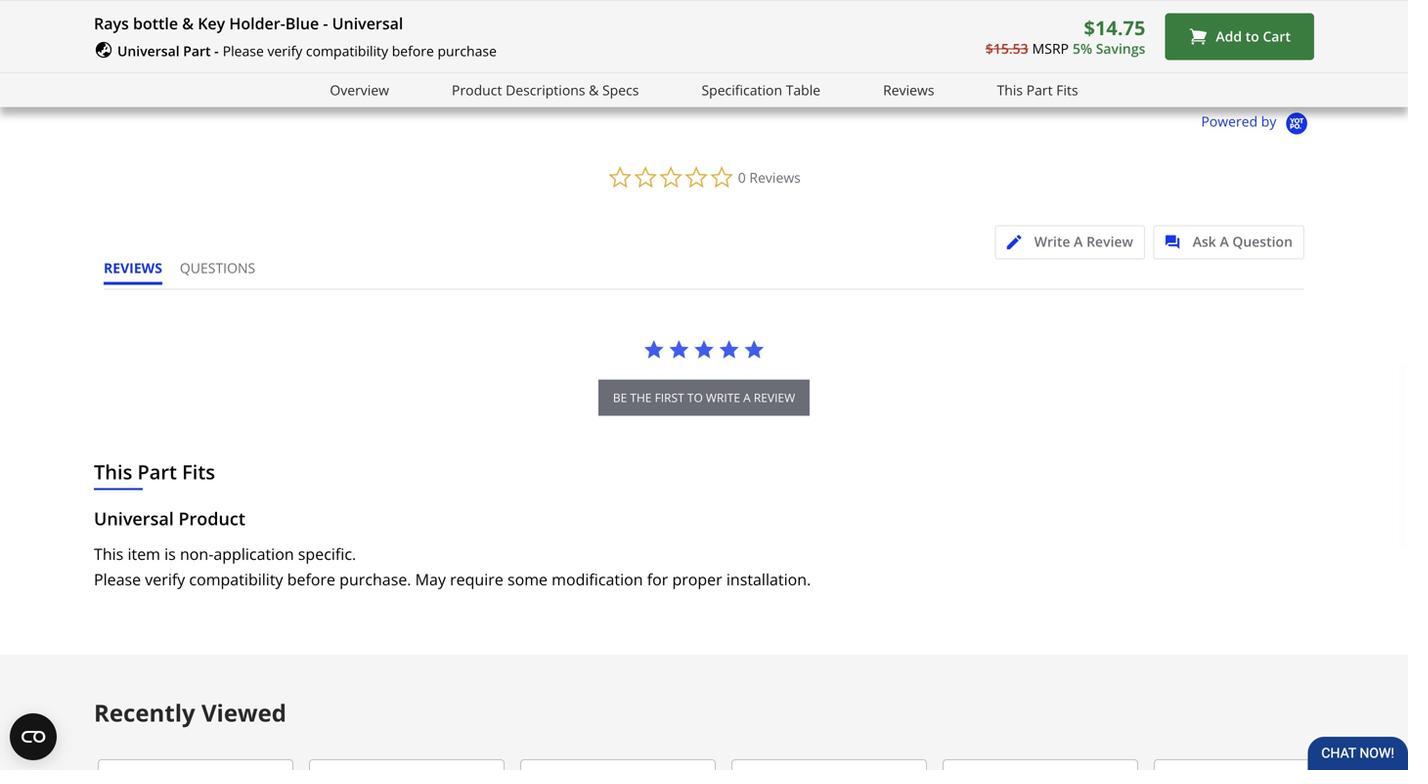 Task type: vqa. For each thing, say whether or not it's contained in the screenshot.
the Descriptions
yes



Task type: locate. For each thing, give the bounding box(es) containing it.
star image
[[147, 40, 161, 54], [161, 40, 176, 54], [191, 40, 205, 54], [334, 40, 349, 54], [378, 40, 393, 54], [1084, 40, 1098, 54], [1128, 40, 1142, 54], [1271, 40, 1286, 54], [643, 339, 665, 360], [718, 339, 740, 360], [744, 339, 765, 360]]

fits down 5% on the right of the page
[[1056, 80, 1078, 99]]

compatibility down application
[[189, 569, 283, 590]]

jdm
[[928, 20, 952, 38], [1382, 20, 1407, 38]]

fumoto
[[334, 20, 380, 38]]

a for ask
[[1220, 232, 1229, 251]]

star image
[[176, 40, 191, 54], [205, 40, 220, 54], [349, 40, 363, 54], [363, 40, 378, 54], [393, 40, 407, 54], [1098, 40, 1113, 54], [1113, 40, 1128, 54], [668, 339, 690, 360], [693, 339, 715, 360]]

fumoto quick engine oil drain valve... link
[[334, 0, 560, 38]]

to right add
[[1246, 27, 1259, 46]]

this inside this item is non-application specific. please verify compatibility before purchase. may require some modification for proper installation.
[[94, 544, 124, 565]]

tomei expreme ti titanium cat-back... link
[[147, 0, 374, 38]]

blue
[[285, 13, 319, 34]]

reviews down olm
[[883, 80, 935, 99]]

overview
[[330, 80, 389, 99]]

add to cart button
[[1165, 13, 1314, 60]]

before down specific. at the bottom
[[287, 569, 335, 590]]

0 vertical spatial compatibility
[[306, 42, 388, 60]]

please
[[223, 42, 264, 60], [94, 569, 141, 590]]

valve...
[[519, 20, 560, 38]]

to right first
[[687, 390, 703, 406]]

1 12 total reviews element from the left
[[147, 38, 303, 54]]

please down ti
[[223, 42, 264, 60]]

verify
[[267, 42, 302, 60], [145, 569, 185, 590]]

verify inside this item is non-application specific. please verify compatibility before purchase. may require some modification for proper installation.
[[145, 569, 185, 590]]

savings
[[1096, 39, 1146, 58]]

msrp
[[1032, 39, 1069, 58]]

drain
[[483, 20, 516, 38]]

2 horizontal spatial part
[[1027, 80, 1053, 99]]

require
[[450, 569, 503, 590]]

ti
[[243, 20, 253, 38]]

powered by link
[[1201, 112, 1314, 136]]

specs
[[602, 80, 639, 99]]

1 vertical spatial part
[[1027, 80, 1053, 99]]

1 horizontal spatial please
[[223, 42, 264, 60]]

subispeed
[[1271, 20, 1334, 38]]

0 horizontal spatial (12)
[[220, 38, 240, 54]]

0 vertical spatial -
[[323, 13, 328, 34]]

0 horizontal spatial jdm
[[928, 20, 952, 38]]

tab list
[[104, 259, 273, 289]]

& for bottle
[[182, 13, 194, 34]]

review
[[1087, 232, 1133, 251]]

1 horizontal spatial fits
[[1056, 80, 1078, 99]]

0 horizontal spatial fits
[[182, 459, 215, 486]]

olm jdm precision led lift gate... link
[[896, 0, 1098, 38]]

0 vertical spatial reviews
[[883, 80, 935, 99]]

key
[[198, 13, 225, 34]]

verify down titanium at the left top
[[267, 42, 302, 60]]

0 vertical spatial part
[[183, 42, 211, 60]]

0 vertical spatial before
[[392, 42, 434, 60]]

1 vertical spatial this
[[94, 459, 132, 486]]

1 horizontal spatial 12 total reviews element
[[1084, 38, 1240, 54]]

2 vertical spatial part
[[137, 459, 177, 486]]

7 total reviews element
[[334, 38, 491, 54]]

1 horizontal spatial to
[[1246, 27, 1259, 46]]

2 (12) from the left
[[1157, 38, 1177, 54]]

&
[[182, 13, 194, 34], [589, 80, 599, 99]]

universal down tomei
[[117, 42, 180, 60]]

this down $15.53
[[997, 80, 1023, 99]]

0 vertical spatial fits
[[1056, 80, 1078, 99]]

overview link
[[330, 79, 389, 101]]

1 horizontal spatial a
[[1220, 232, 1229, 251]]

universal product
[[94, 507, 245, 531]]

oil
[[464, 20, 480, 38]]

some
[[508, 569, 548, 590]]

1 horizontal spatial this part fits
[[997, 80, 1078, 99]]

12 total reviews element
[[147, 38, 303, 54], [1084, 38, 1240, 54]]

0 horizontal spatial &
[[182, 13, 194, 34]]

0 horizontal spatial to
[[687, 390, 703, 406]]

a
[[1074, 232, 1083, 251], [1220, 232, 1229, 251]]

n/a link
[[1084, 0, 1240, 38]]

write a review
[[1034, 232, 1133, 251]]

tomei expreme ti titanium cat-back...
[[147, 20, 374, 38]]

- down expreme
[[214, 42, 219, 60]]

add
[[1216, 27, 1242, 46]]

this part fits down msrp
[[997, 80, 1078, 99]]

before
[[392, 42, 434, 60], [287, 569, 335, 590]]

installation.
[[726, 569, 811, 590]]

write no frame image
[[1007, 235, 1031, 250]]

be the first to write a review button
[[598, 380, 810, 416]]

precision
[[955, 20, 1009, 38]]

(12) right the 'savings'
[[1157, 38, 1177, 54]]

(12) left ti
[[220, 38, 240, 54]]

2 vertical spatial universal
[[94, 507, 174, 531]]

titanium
[[257, 20, 309, 38]]

modification
[[552, 569, 643, 590]]

0 horizontal spatial a
[[1074, 232, 1083, 251]]

ask a question
[[1193, 232, 1293, 251]]

quick
[[383, 20, 417, 38]]

cart
[[1263, 27, 1291, 46]]

holder-
[[229, 13, 285, 34]]

fits up "universal product"
[[182, 459, 215, 486]]

1 vertical spatial universal
[[117, 42, 180, 60]]

product down purchase
[[452, 80, 502, 99]]

this part fits up "universal product"
[[94, 459, 215, 486]]

0 vertical spatial &
[[182, 13, 194, 34]]

universal up item
[[94, 507, 174, 531]]

expreme
[[187, 20, 240, 38]]

reviews right 0 at right
[[750, 168, 801, 187]]

0 vertical spatial to
[[1246, 27, 1259, 46]]

ask a question button
[[1154, 225, 1305, 260]]

0 vertical spatial product
[[452, 80, 502, 99]]

table
[[786, 80, 821, 99]]

product up non-
[[178, 507, 245, 531]]

this
[[997, 80, 1023, 99], [94, 459, 132, 486], [94, 544, 124, 565]]

0 vertical spatial verify
[[267, 42, 302, 60]]

& left specs
[[589, 80, 599, 99]]

universal for universal part - please verify compatibility before purchase
[[117, 42, 180, 60]]

this part fits
[[997, 80, 1078, 99], [94, 459, 215, 486]]

1 vertical spatial reviews
[[750, 168, 801, 187]]

part
[[183, 42, 211, 60], [1027, 80, 1053, 99], [137, 459, 177, 486]]

(12)
[[220, 38, 240, 54], [1157, 38, 1177, 54]]

1 horizontal spatial -
[[323, 13, 328, 34]]

reviews
[[883, 80, 935, 99], [750, 168, 801, 187]]

& left 'key'
[[182, 13, 194, 34]]

universal up 7 total reviews element
[[332, 13, 403, 34]]

1 (12) from the left
[[220, 38, 240, 54]]

1 vertical spatial to
[[687, 390, 703, 406]]

viewed
[[201, 697, 287, 729]]

12 total reviews element for n/a
[[1084, 38, 1240, 54]]

reviews link
[[883, 79, 935, 101]]

add to cart
[[1216, 27, 1291, 46]]

0 horizontal spatial compatibility
[[189, 569, 283, 590]]

0 horizontal spatial please
[[94, 569, 141, 590]]

2 vertical spatial this
[[94, 544, 124, 565]]

2 a from the left
[[1220, 232, 1229, 251]]

1 vertical spatial this part fits
[[94, 459, 215, 486]]

1 vertical spatial verify
[[145, 569, 185, 590]]

1 vertical spatial &
[[589, 80, 599, 99]]

1 vertical spatial before
[[287, 569, 335, 590]]

1 a from the left
[[1074, 232, 1083, 251]]

1 vertical spatial compatibility
[[189, 569, 283, 590]]

0 horizontal spatial this part fits
[[94, 459, 215, 486]]

1 vertical spatial product
[[178, 507, 245, 531]]

a right ask
[[1220, 232, 1229, 251]]

(4)
[[970, 38, 983, 54]]

1 horizontal spatial compatibility
[[306, 42, 388, 60]]

the
[[630, 390, 652, 406]]

1 vertical spatial fits
[[182, 459, 215, 486]]

be the first to write a review
[[613, 390, 795, 406]]

1 horizontal spatial &
[[589, 80, 599, 99]]

compatibility down back... at the left top of the page
[[306, 42, 388, 60]]

- right blue
[[323, 13, 328, 34]]

0 vertical spatial please
[[223, 42, 264, 60]]

verify down is
[[145, 569, 185, 590]]

may
[[415, 569, 446, 590]]

fumoto quick engine oil drain valve...
[[334, 20, 560, 38]]

item
[[128, 544, 160, 565]]

n/a
[[1084, 20, 1106, 38]]

universal
[[332, 13, 403, 34], [117, 42, 180, 60], [94, 507, 174, 531]]

compatibility
[[306, 42, 388, 60], [189, 569, 283, 590]]

part down expreme
[[183, 42, 211, 60]]

back...
[[336, 20, 374, 38]]

this up "universal product"
[[94, 459, 132, 486]]

2 total reviews element
[[1271, 38, 1408, 54]]

please down item
[[94, 569, 141, 590]]

0 vertical spatial this
[[997, 80, 1023, 99]]

part up "universal product"
[[137, 459, 177, 486]]

by
[[1261, 112, 1277, 130]]

a right write
[[1074, 232, 1083, 251]]

1 horizontal spatial verify
[[267, 42, 302, 60]]

0 horizontal spatial 12 total reviews element
[[147, 38, 303, 54]]

open widget image
[[10, 714, 57, 761]]

1 horizontal spatial reviews
[[883, 80, 935, 99]]

1 horizontal spatial (12)
[[1157, 38, 1177, 54]]

1 vertical spatial please
[[94, 569, 141, 590]]

olm
[[896, 20, 924, 38]]

0 horizontal spatial part
[[137, 459, 177, 486]]

0 horizontal spatial verify
[[145, 569, 185, 590]]

olm jdm precision led lift gate...
[[896, 20, 1098, 38]]

1 vertical spatial -
[[214, 42, 219, 60]]

jdm right olm
[[928, 20, 952, 38]]

this left item
[[94, 544, 124, 565]]

before down quick
[[392, 42, 434, 60]]

1 horizontal spatial jdm
[[1382, 20, 1407, 38]]

fits
[[1056, 80, 1078, 99], [182, 459, 215, 486]]

2 12 total reviews element from the left
[[1084, 38, 1240, 54]]

cat-
[[312, 20, 336, 38]]

jdm right facelift
[[1382, 20, 1407, 38]]

0 horizontal spatial before
[[287, 569, 335, 590]]

part down msrp
[[1027, 80, 1053, 99]]



Task type: describe. For each thing, give the bounding box(es) containing it.
empty star image
[[1142, 40, 1157, 54]]

compatibility inside this item is non-application specific. please verify compatibility before purchase. may require some modification for proper installation.
[[189, 569, 283, 590]]

5%
[[1073, 39, 1092, 58]]

rays
[[94, 13, 129, 34]]

1 horizontal spatial product
[[452, 80, 502, 99]]

recently viewed
[[94, 697, 287, 729]]

write
[[706, 390, 740, 406]]

0 horizontal spatial -
[[214, 42, 219, 60]]

specification
[[702, 80, 782, 99]]

(7)
[[407, 38, 421, 54]]

0 vertical spatial universal
[[332, 13, 403, 34]]

product descriptions & specs link
[[452, 79, 639, 101]]

(12) for n/a
[[1157, 38, 1177, 54]]

led
[[1012, 20, 1035, 38]]

questions
[[180, 259, 255, 277]]

is
[[164, 544, 176, 565]]

4 total reviews element
[[896, 38, 1053, 54]]

specification table link
[[702, 79, 821, 101]]

2 jdm from the left
[[1382, 20, 1407, 38]]

universal for universal product
[[94, 507, 174, 531]]

dialog image
[[1165, 235, 1190, 250]]

universal part - please verify compatibility before purchase
[[117, 42, 497, 60]]

0 vertical spatial this part fits
[[997, 80, 1078, 99]]

0 reviews
[[738, 168, 801, 187]]

to inside the 'be the first to write a review' button
[[687, 390, 703, 406]]

0
[[738, 168, 746, 187]]

$14.75 $15.53 msrp 5% savings
[[986, 14, 1146, 58]]

1 horizontal spatial before
[[392, 42, 434, 60]]

12 total reviews element for tomei expreme ti titanium cat-back...
[[147, 38, 303, 54]]

recently
[[94, 697, 195, 729]]

subispeed facelift jdm link
[[1271, 0, 1408, 38]]

bottle
[[133, 13, 178, 34]]

reviews
[[104, 259, 162, 277]]

this item is non-application specific. please verify compatibility before purchase. may require some modification for proper installation.
[[94, 544, 811, 590]]

part inside this part fits 'link'
[[1027, 80, 1053, 99]]

ask
[[1193, 232, 1216, 251]]

$14.75
[[1084, 14, 1146, 41]]

engine
[[420, 20, 460, 38]]

1 horizontal spatial part
[[183, 42, 211, 60]]

rays bottle & key holder-blue - universal
[[94, 13, 403, 34]]

gate...
[[1060, 20, 1098, 38]]

for
[[647, 569, 668, 590]]

purchase
[[438, 42, 497, 60]]

this part fits link
[[997, 79, 1078, 101]]

non-
[[180, 544, 214, 565]]

write
[[1034, 232, 1070, 251]]

1 jdm from the left
[[928, 20, 952, 38]]

before inside this item is non-application specific. please verify compatibility before purchase. may require some modification for proper installation.
[[287, 569, 335, 590]]

$15.53
[[986, 39, 1028, 58]]

tomei
[[147, 20, 183, 38]]

facelift
[[1337, 20, 1379, 38]]

fits inside 'link'
[[1056, 80, 1078, 99]]

purchase.
[[340, 569, 411, 590]]

please inside this item is non-application specific. please verify compatibility before purchase. may require some modification for proper installation.
[[94, 569, 141, 590]]

first
[[655, 390, 684, 406]]

lift
[[1039, 20, 1057, 38]]

a for write
[[1074, 232, 1083, 251]]

specification table
[[702, 80, 821, 99]]

to inside add to cart button
[[1246, 27, 1259, 46]]

proper
[[672, 569, 722, 590]]

write a review button
[[995, 225, 1145, 260]]

0 horizontal spatial product
[[178, 507, 245, 531]]

product descriptions & specs
[[452, 80, 639, 99]]

powered by
[[1201, 112, 1280, 130]]

this inside 'link'
[[997, 80, 1023, 99]]

tab list containing reviews
[[104, 259, 273, 289]]

(12) for tomei expreme ti titanium cat-back...
[[220, 38, 240, 54]]

0 horizontal spatial reviews
[[750, 168, 801, 187]]

descriptions
[[506, 80, 585, 99]]

& for descriptions
[[589, 80, 599, 99]]

be
[[613, 390, 627, 406]]

question
[[1233, 232, 1293, 251]]

subispeed facelift jdm 
[[1271, 20, 1408, 38]]

a
[[743, 390, 751, 406]]

powered
[[1201, 112, 1258, 130]]

application
[[214, 544, 294, 565]]

specific.
[[298, 544, 356, 565]]



